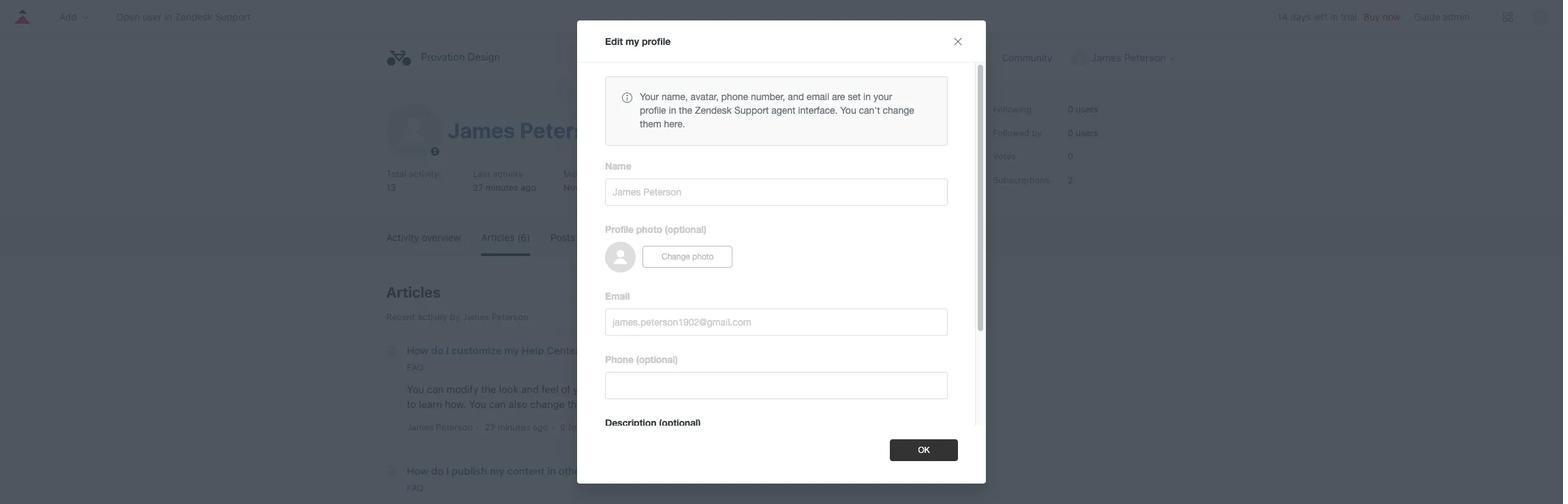 Task type: describe. For each thing, give the bounding box(es) containing it.
your name, avatar, phone number, and email are set in your profile in the zendesk support agent interface. you can't change them here.
[[640, 91, 914, 129]]

and for look
[[521, 383, 539, 395]]

branding
[[816, 383, 858, 395]]

1 vertical spatial james peterson
[[448, 117, 611, 143]]

13
[[386, 182, 396, 193]]

activity for total activity 13
[[409, 168, 439, 179]]

my inside dialog
[[626, 35, 639, 47]]

last
[[473, 168, 490, 179]]

can't
[[859, 105, 880, 116]]

if
[[716, 398, 722, 411]]

0 vertical spatial can
[[427, 383, 444, 395]]

in inside how do i publish my content in other languages? faq
[[547, 465, 556, 477]]

change photo button
[[643, 246, 733, 268]]

change photo
[[662, 252, 714, 262]]

posts (5)
[[551, 232, 591, 243]]

comfort...
[[756, 398, 801, 411]]

feel
[[541, 383, 559, 395]]

followed
[[993, 127, 1030, 138]]

design
[[585, 398, 617, 411]]

27 inside last activity 27 minutes ago
[[473, 182, 483, 193]]

how do i customize my help center? faq
[[407, 344, 585, 373]]

edit my profile
[[605, 35, 671, 47]]

activity for last activity 27 minutes ago
[[493, 168, 523, 179]]

comments (0)
[[611, 232, 674, 243]]

phone
[[721, 91, 748, 102]]

see
[[796, 383, 813, 395]]

do for publish
[[431, 465, 444, 477]]

phone ( optional )
[[605, 354, 678, 365]]

in up here.
[[669, 105, 676, 116]]

how for customize
[[407, 344, 429, 357]]

james peterson link
[[448, 117, 611, 143]]

content
[[507, 465, 545, 477]]

0 horizontal spatial you
[[407, 383, 424, 395]]

provation design
[[421, 51, 500, 63]]

ok button
[[890, 440, 958, 461]]

your
[[640, 91, 659, 102]]

(6)
[[517, 232, 530, 243]]

(0)
[[661, 232, 674, 243]]

following
[[993, 104, 1032, 114]]

name
[[605, 160, 631, 172]]

colors
[[715, 383, 744, 395]]

articles for articles (6)
[[481, 232, 515, 243]]

0 horizontal spatial support
[[215, 11, 251, 22]]

your inside your name, avatar, phone number, and email are set in your profile in the zendesk support agent interface. you can't change them here.
[[874, 91, 892, 102]]

) for description ( optional )
[[698, 417, 701, 429]]

support inside your name, avatar, phone number, and email are set in your profile in the zendesk support agent interface. you can't change them here.
[[734, 105, 769, 116]]

profile up your
[[642, 35, 671, 47]]

14 days left in trial. buy now
[[1278, 11, 1401, 23]]

guide admin link
[[1415, 11, 1470, 22]]

publish
[[452, 465, 487, 477]]

changing
[[669, 383, 712, 395]]

users for followed by
[[1076, 127, 1098, 138]]

zendesk products image
[[1503, 12, 1513, 21]]

center.
[[679, 398, 713, 411]]

change inside you can modify the look and feel of your help center by changing colors and fonts. see branding your help center to learn how.  you can also change the design of your help center. if you're comfort...
[[530, 398, 565, 411]]

buy
[[1364, 11, 1380, 23]]

member
[[563, 168, 598, 179]]

0 vertical spatial of
[[561, 383, 571, 395]]

here.
[[664, 119, 685, 129]]

ok
[[918, 446, 930, 455]]

interface.
[[798, 105, 838, 116]]

sort by recent activity
[[850, 310, 944, 321]]

profile inside button
[[907, 108, 932, 119]]

i for customize
[[446, 344, 449, 357]]

zendesk inside your name, avatar, phone number, and email are set in your profile in the zendesk support agent interface. you can't change them here.
[[695, 105, 732, 116]]

admin
[[1443, 11, 1470, 22]]

votes
[[993, 151, 1016, 162]]

activity overview
[[386, 232, 461, 243]]

optional for phone ( optional )
[[639, 354, 675, 365]]

ago inside last activity 27 minutes ago
[[521, 182, 536, 193]]

1 horizontal spatial can
[[489, 398, 506, 411]]

last activity 27 minutes ago
[[473, 168, 536, 193]]

in right set
[[864, 91, 871, 102]]

your up design
[[573, 383, 594, 395]]

profile photo ( optional )
[[605, 223, 707, 235]]

look
[[499, 383, 519, 395]]

james inside popup button
[[1091, 51, 1122, 63]]

2 vertical spatial james peterson
[[407, 422, 473, 433]]

you're
[[724, 398, 753, 411]]

faq inside how do i publish my content in other languages? faq
[[407, 483, 424, 493]]

customize
[[452, 344, 502, 357]]

modify
[[447, 383, 479, 395]]

provation design link
[[386, 46, 507, 71]]

my for in
[[490, 465, 505, 477]]

edit profile
[[890, 108, 932, 119]]

do for customize
[[431, 344, 444, 357]]

0 comments
[[617, 422, 669, 433]]

17,
[[608, 182, 619, 193]]

0 users for followed by
[[1068, 127, 1098, 138]]

( for description ( optional )
[[659, 417, 662, 429]]

my for center?
[[504, 344, 519, 357]]

articles (6) link
[[481, 221, 530, 254]]

community
[[1002, 52, 1053, 63]]

days
[[1291, 11, 1311, 23]]

left
[[1314, 11, 1328, 23]]

subscriptions
[[993, 174, 1050, 185]]

how.
[[445, 398, 466, 411]]

how do i customize my help center? link
[[407, 344, 585, 357]]

1 center from the left
[[621, 383, 653, 395]]

activity
[[386, 232, 419, 243]]

votes
[[689, 422, 711, 433]]

1 horizontal spatial and
[[746, 383, 764, 395]]

you can modify the look and feel of your help center by changing colors and fonts. see branding your help center to learn how.  you can also change the design of your help center. if you're comfort...
[[407, 383, 940, 411]]

open user in zendesk support
[[116, 11, 251, 22]]

you inside your name, avatar, phone number, and email are set in your profile in the zendesk support agent interface. you can't change them here.
[[841, 105, 856, 116]]

activity inside sort by recent activity popup button
[[912, 310, 941, 321]]

by right followed
[[1032, 127, 1042, 138]]

total activity 13
[[386, 168, 439, 193]]

other
[[559, 465, 585, 477]]

set
[[848, 91, 861, 102]]

i for publish
[[446, 465, 449, 477]]

trial.
[[1341, 11, 1360, 23]]

by up customize
[[450, 311, 460, 322]]

Name field
[[605, 179, 948, 206]]

0 users for following
[[1068, 104, 1098, 114]]

articles for articles
[[386, 284, 441, 301]]

james peterson main content
[[0, 82, 1563, 504]]

name,
[[662, 91, 688, 102]]

edit my profile dialog
[[577, 20, 986, 504]]

to
[[407, 398, 416, 411]]

agent
[[772, 105, 796, 116]]

2 center from the left
[[908, 383, 940, 395]]

edit for edit my profile
[[605, 35, 623, 47]]

0 followers
[[560, 422, 605, 433]]

number,
[[751, 91, 785, 102]]

14
[[1278, 11, 1288, 23]]

sort
[[850, 310, 868, 321]]

languages?
[[587, 465, 643, 477]]

followers
[[568, 422, 605, 433]]



Task type: locate. For each thing, give the bounding box(es) containing it.
0 vertical spatial the
[[679, 105, 692, 116]]

0 horizontal spatial and
[[521, 383, 539, 395]]

your right branding at the right of page
[[861, 383, 881, 395]]

0 vertical spatial my
[[626, 35, 639, 47]]

email
[[807, 91, 829, 102]]

1 horizontal spatial change
[[883, 105, 914, 116]]

1 vertical spatial )
[[675, 354, 678, 365]]

description
[[605, 417, 657, 429]]

0 vertical spatial photo
[[636, 223, 662, 235]]

optional up change photo
[[668, 223, 704, 235]]

articles up recent at bottom left
[[386, 284, 441, 301]]

1 horizontal spatial zendesk
[[695, 105, 732, 116]]

buy now link
[[1364, 11, 1401, 23]]

0 horizontal spatial )
[[675, 354, 678, 365]]

minutes down last at top left
[[486, 182, 518, 193]]

users
[[1076, 104, 1098, 114], [1076, 127, 1098, 138]]

1 vertical spatial faq
[[407, 483, 424, 493]]

my inside how do i customize my help center? faq
[[504, 344, 519, 357]]

how down recent at bottom left
[[407, 344, 429, 357]]

help inside how do i customize my help center? faq
[[522, 344, 544, 357]]

( for phone ( optional )
[[636, 354, 639, 365]]

0 horizontal spatial can
[[427, 383, 444, 395]]

navigation containing open user in zendesk support
[[0, 0, 1563, 34]]

minutes down also
[[498, 422, 530, 433]]

1 horizontal spatial edit
[[890, 108, 905, 119]]

change inside your name, avatar, phone number, and email are set in your profile in the zendesk support agent interface. you can't change them here.
[[883, 105, 914, 116]]

profile right 'can't'
[[907, 108, 932, 119]]

faq inside how do i customize my help center? faq
[[407, 362, 424, 373]]

1 horizontal spatial )
[[698, 417, 701, 429]]

0 vertical spatial ago
[[521, 182, 536, 193]]

0 vertical spatial do
[[431, 344, 444, 357]]

1 horizontal spatial photo
[[692, 252, 714, 262]]

you down modify
[[469, 398, 486, 411]]

of up description
[[619, 398, 629, 411]]

0 votes
[[681, 422, 711, 433]]

how inside how do i customize my help center? faq
[[407, 344, 429, 357]]

2 faq link from the top
[[407, 483, 424, 493]]

1 horizontal spatial support
[[734, 105, 769, 116]]

center?
[[547, 344, 585, 357]]

faq link for how do i customize my help center?
[[407, 362, 424, 373]]

Email field
[[605, 309, 948, 336]]

by inside you can modify the look and feel of your help center by changing colors and fonts. see branding your help center to learn how.  you can also change the design of your help center. if you're comfort...
[[655, 383, 667, 395]]

1 vertical spatial do
[[431, 465, 444, 477]]

profile inside your name, avatar, phone number, and email are set in your profile in the zendesk support agent interface. you can't change them here.
[[640, 105, 666, 116]]

articles
[[481, 232, 515, 243], [386, 284, 441, 301]]

activity inside last activity 27 minutes ago
[[493, 168, 523, 179]]

0 horizontal spatial of
[[561, 383, 571, 395]]

change
[[662, 252, 690, 262]]

2 vertical spatial )
[[698, 417, 701, 429]]

sort by recent activity button
[[850, 304, 952, 328]]

1 vertical spatial 27
[[485, 422, 495, 433]]

1 vertical spatial my
[[504, 344, 519, 357]]

guide admin
[[1415, 11, 1470, 22]]

activity right recent
[[912, 310, 941, 321]]

1 vertical spatial edit
[[890, 108, 905, 119]]

do left publish
[[431, 465, 444, 477]]

1 faq link from the top
[[407, 362, 424, 373]]

None telephone field
[[605, 372, 948, 399]]

how do i publish my content in other languages? link
[[407, 465, 643, 477]]

activity right recent at bottom left
[[418, 311, 448, 322]]

0 vertical spatial how
[[407, 344, 429, 357]]

27
[[473, 182, 483, 193], [485, 422, 495, 433]]

email
[[605, 290, 630, 302]]

help up design
[[597, 383, 618, 395]]

2 vertical spatial my
[[490, 465, 505, 477]]

1 vertical spatial 0 users
[[1068, 127, 1098, 138]]

and up agent
[[788, 91, 804, 102]]

0 horizontal spatial articles
[[386, 284, 441, 301]]

0 vertical spatial )
[[704, 223, 707, 235]]

can down look
[[489, 398, 506, 411]]

photo for profile
[[636, 223, 662, 235]]

change down feel
[[530, 398, 565, 411]]

0 vertical spatial change
[[883, 105, 914, 116]]

1 0 users from the top
[[1068, 104, 1098, 114]]

member since november 17, 2023
[[563, 168, 643, 193]]

1 vertical spatial articles
[[386, 284, 441, 301]]

overview
[[422, 232, 461, 243]]

now
[[1383, 11, 1401, 23]]

zendesk right user
[[175, 11, 213, 22]]

users for following
[[1076, 104, 1098, 114]]

open user in zendesk support link
[[116, 11, 251, 22]]

your up description
[[631, 398, 652, 411]]

0 horizontal spatial edit
[[605, 35, 623, 47]]

profile
[[605, 223, 634, 235]]

the up 0 followers
[[568, 398, 583, 411]]

) down 'center.'
[[698, 417, 701, 429]]

activity
[[409, 168, 439, 179], [493, 168, 523, 179], [912, 310, 941, 321], [418, 311, 448, 322]]

since
[[600, 168, 622, 179]]

by inside popup button
[[870, 310, 880, 321]]

27 minutes ago
[[485, 422, 548, 433]]

i left publish
[[446, 465, 449, 477]]

fonts.
[[766, 383, 793, 395]]

0 users up 2
[[1068, 127, 1098, 138]]

faq link
[[407, 362, 424, 373], [407, 483, 424, 493]]

1 horizontal spatial of
[[619, 398, 629, 411]]

1 vertical spatial support
[[734, 105, 769, 116]]

1 users from the top
[[1076, 104, 1098, 114]]

0 vertical spatial zendesk
[[175, 11, 213, 22]]

2 0 users from the top
[[1068, 127, 1098, 138]]

photo inside button
[[692, 252, 714, 262]]

2 horizontal spatial and
[[788, 91, 804, 102]]

the left look
[[481, 383, 496, 395]]

1 vertical spatial zendesk
[[695, 105, 732, 116]]

) up change photo button
[[704, 223, 707, 235]]

0 horizontal spatial the
[[481, 383, 496, 395]]

0 horizontal spatial zendesk
[[175, 11, 213, 22]]

profile up them at the left top of the page
[[640, 105, 666, 116]]

avatar,
[[691, 91, 719, 102]]

) for phone ( optional )
[[675, 354, 678, 365]]

0 horizontal spatial photo
[[636, 223, 662, 235]]

by right sort
[[870, 310, 880, 321]]

0 vertical spatial i
[[446, 344, 449, 357]]

2 faq from the top
[[407, 483, 424, 493]]

can up learn
[[427, 383, 444, 395]]

center down phone ( optional )
[[621, 383, 653, 395]]

by left changing
[[655, 383, 667, 395]]

i inside how do i publish my content in other languages? faq
[[446, 465, 449, 477]]

of right feel
[[561, 383, 571, 395]]

0 vertical spatial james peterson
[[1091, 51, 1166, 63]]

provation
[[421, 51, 465, 63]]

provation design help center home page image
[[386, 46, 412, 71]]

1 vertical spatial can
[[489, 398, 506, 411]]

2 vertical spatial optional
[[662, 417, 698, 429]]

optional right phone
[[639, 354, 675, 365]]

the inside your name, avatar, phone number, and email are set in your profile in the zendesk support agent interface. you can't change them here.
[[679, 105, 692, 116]]

how inside how do i publish my content in other languages? faq
[[407, 465, 429, 477]]

0 vertical spatial faq link
[[407, 362, 424, 373]]

1 vertical spatial change
[[530, 398, 565, 411]]

the
[[679, 105, 692, 116], [481, 383, 496, 395], [568, 398, 583, 411]]

edit inside button
[[890, 108, 905, 119]]

0 horizontal spatial center
[[621, 383, 653, 395]]

activity right last at top left
[[493, 168, 523, 179]]

help left 'center?'
[[522, 344, 544, 357]]

1 how from the top
[[407, 344, 429, 357]]

edit inside dialog
[[605, 35, 623, 47]]

you up to
[[407, 383, 424, 395]]

and
[[788, 91, 804, 102], [521, 383, 539, 395], [746, 383, 764, 395]]

of
[[561, 383, 571, 395], [619, 398, 629, 411]]

2 how from the top
[[407, 465, 429, 477]]

center up ok button
[[908, 383, 940, 395]]

do inside how do i publish my content in other languages? faq
[[431, 465, 444, 477]]

ago down feel
[[533, 422, 548, 433]]

change right 'can't'
[[883, 105, 914, 116]]

0 vertical spatial optional
[[668, 223, 704, 235]]

2 users from the top
[[1076, 127, 1098, 138]]

0 vertical spatial you
[[841, 105, 856, 116]]

0 vertical spatial users
[[1076, 104, 1098, 114]]

( up change
[[665, 223, 668, 235]]

your
[[874, 91, 892, 102], [573, 383, 594, 395], [861, 383, 881, 395], [631, 398, 652, 411]]

how left publish
[[407, 465, 429, 477]]

1 vertical spatial ago
[[533, 422, 548, 433]]

1 horizontal spatial (
[[659, 417, 662, 429]]

your up 'can't'
[[874, 91, 892, 102]]

1 vertical spatial users
[[1076, 127, 1098, 138]]

peterson
[[1125, 51, 1166, 63], [520, 117, 611, 143], [492, 311, 528, 322], [436, 422, 473, 433]]

my inside how do i publish my content in other languages? faq
[[490, 465, 505, 477]]

0 users down james peterson popup button
[[1068, 104, 1098, 114]]

learn
[[419, 398, 442, 411]]

optional
[[668, 223, 704, 235], [639, 354, 675, 365], [662, 417, 698, 429]]

in right 'left'
[[1331, 11, 1338, 23]]

0 vertical spatial 0 users
[[1068, 104, 1098, 114]]

minutes inside last activity 27 minutes ago
[[486, 182, 518, 193]]

change
[[883, 105, 914, 116], [530, 398, 565, 411]]

activity for recent activity by james peterson
[[418, 311, 448, 322]]

0 vertical spatial articles
[[481, 232, 515, 243]]

and up also
[[521, 383, 539, 395]]

1 vertical spatial i
[[446, 465, 449, 477]]

and for number,
[[788, 91, 804, 102]]

1 horizontal spatial you
[[469, 398, 486, 411]]

) up changing
[[675, 354, 678, 365]]

1 vertical spatial optional
[[639, 354, 675, 365]]

followed by
[[993, 127, 1042, 138]]

articles (6)
[[481, 232, 530, 243]]

activity inside "total activity 13"
[[409, 168, 439, 179]]

0 horizontal spatial (
[[636, 354, 639, 365]]

november
[[563, 182, 606, 193]]

0 vertical spatial edit
[[605, 35, 623, 47]]

james peterson inside popup button
[[1091, 51, 1166, 63]]

2 horizontal spatial )
[[704, 223, 707, 235]]

0 vertical spatial minutes
[[486, 182, 518, 193]]

help up description ( optional )
[[655, 398, 676, 411]]

optional for description ( optional )
[[662, 417, 698, 429]]

2 horizontal spatial the
[[679, 105, 692, 116]]

0 vertical spatial faq
[[407, 362, 424, 373]]

do down recent activity by james peterson
[[431, 344, 444, 357]]

1 faq from the top
[[407, 362, 424, 373]]

posts
[[551, 232, 575, 243]]

you
[[841, 105, 856, 116], [407, 383, 424, 395], [469, 398, 486, 411]]

profile
[[642, 35, 671, 47], [640, 105, 666, 116], [907, 108, 932, 119]]

1 vertical spatial faq link
[[407, 483, 424, 493]]

1 vertical spatial minutes
[[498, 422, 530, 433]]

help
[[522, 344, 544, 357], [597, 383, 618, 395], [884, 383, 906, 395], [655, 398, 676, 411]]

1 vertical spatial (
[[636, 354, 639, 365]]

help right branding at the right of page
[[884, 383, 906, 395]]

1 do from the top
[[431, 344, 444, 357]]

recent
[[883, 310, 909, 321]]

1 vertical spatial photo
[[692, 252, 714, 262]]

none telephone field inside edit my profile dialog
[[605, 372, 948, 399]]

1 vertical spatial the
[[481, 383, 496, 395]]

in left other
[[547, 465, 556, 477]]

zendesk down avatar, at the left of the page
[[695, 105, 732, 116]]

1 horizontal spatial the
[[568, 398, 583, 411]]

zendesk
[[175, 11, 213, 22], [695, 105, 732, 116]]

0 vertical spatial 27
[[473, 182, 483, 193]]

user (james peterson) is a team member image
[[429, 146, 441, 157]]

activity overview link
[[386, 221, 461, 254]]

how for publish
[[407, 465, 429, 477]]

1 horizontal spatial 27
[[485, 422, 495, 433]]

2 i from the top
[[446, 465, 449, 477]]

ago up (6)
[[521, 182, 536, 193]]

faq
[[407, 362, 424, 373], [407, 483, 424, 493]]

2 vertical spatial the
[[568, 398, 583, 411]]

1 vertical spatial you
[[407, 383, 424, 395]]

2 vertical spatial (
[[659, 417, 662, 429]]

i left customize
[[446, 344, 449, 357]]

i inside how do i customize my help center? faq
[[446, 344, 449, 357]]

articles left (6)
[[481, 232, 515, 243]]

open
[[116, 11, 140, 22]]

2 do from the top
[[431, 465, 444, 477]]

1 i from the top
[[446, 344, 449, 357]]

comments
[[611, 232, 659, 243]]

0 vertical spatial (
[[665, 223, 668, 235]]

description ( optional )
[[605, 417, 701, 429]]

community link
[[1002, 50, 1066, 65]]

2023
[[622, 182, 643, 193]]

0 vertical spatial support
[[215, 11, 251, 22]]

( right phone
[[636, 354, 639, 365]]

( down you can modify the look and feel of your help center by changing colors and fonts. see branding your help center to learn how.  you can also change the design of your help center. if you're comfort...
[[659, 417, 662, 429]]

navigation
[[0, 0, 1563, 34]]

and inside your name, avatar, phone number, and email are set in your profile in the zendesk support agent interface. you can't change them here.
[[788, 91, 804, 102]]

you down set
[[841, 105, 856, 116]]

recent activity by james peterson
[[386, 311, 528, 322]]

them
[[640, 119, 662, 129]]

0 horizontal spatial change
[[530, 398, 565, 411]]

2 horizontal spatial you
[[841, 105, 856, 116]]

1 vertical spatial how
[[407, 465, 429, 477]]

2 vertical spatial you
[[469, 398, 486, 411]]

1 vertical spatial of
[[619, 398, 629, 411]]

comments (0) link
[[611, 221, 674, 254]]

in right user
[[164, 11, 172, 22]]

edit my profile heading
[[605, 35, 671, 47]]

do inside how do i customize my help center? faq
[[431, 344, 444, 357]]

design
[[468, 51, 500, 63]]

faq link for how do i publish my content in other languages?
[[407, 483, 424, 493]]

guide
[[1415, 11, 1441, 22]]

and up you're
[[746, 383, 764, 395]]

peterson inside popup button
[[1125, 51, 1166, 63]]

the down the name,
[[679, 105, 692, 116]]

0
[[1068, 104, 1073, 114], [1068, 127, 1073, 138], [1068, 151, 1073, 162], [560, 422, 566, 433], [617, 422, 623, 433], [681, 422, 686, 433]]

optional down 'center.'
[[662, 417, 698, 429]]

user
[[143, 11, 162, 22]]

also
[[509, 398, 528, 411]]

edit for edit profile
[[890, 108, 905, 119]]

photo for change
[[692, 252, 714, 262]]

are
[[832, 91, 845, 102]]

1 horizontal spatial articles
[[481, 232, 515, 243]]

(5)
[[578, 232, 591, 243]]

2
[[1068, 174, 1073, 185]]

photo
[[636, 223, 662, 235], [692, 252, 714, 262]]

can
[[427, 383, 444, 395], [489, 398, 506, 411]]

2 horizontal spatial (
[[665, 223, 668, 235]]

activity down user (james peterson) is a team member image
[[409, 168, 439, 179]]

phone
[[605, 354, 634, 365]]

0 horizontal spatial 27
[[473, 182, 483, 193]]

1 horizontal spatial center
[[908, 383, 940, 395]]



Task type: vqa. For each thing, say whether or not it's contained in the screenshot.
Member
yes



